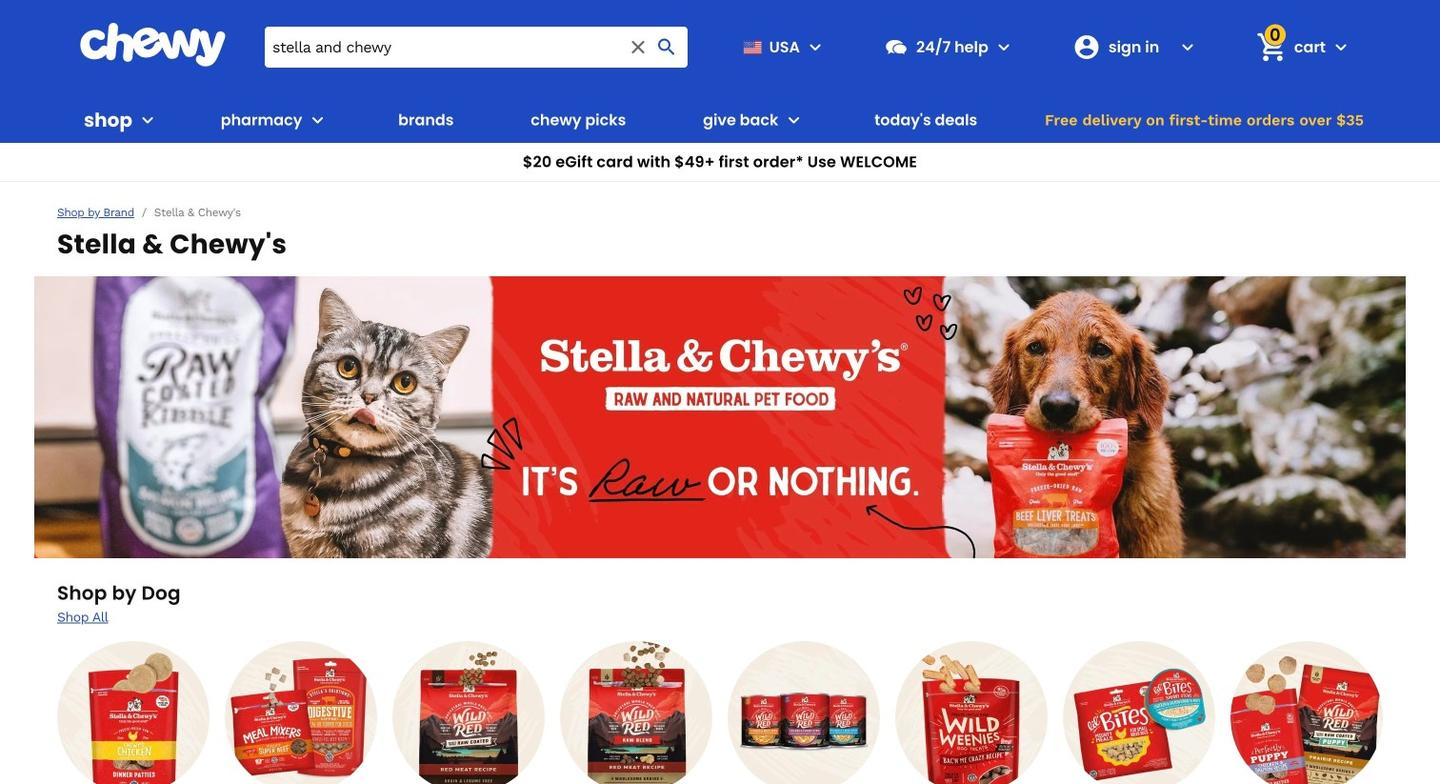 Task type: vqa. For each thing, say whether or not it's contained in the screenshot.
chewy support icon
yes



Task type: locate. For each thing, give the bounding box(es) containing it.
cart menu image
[[1330, 35, 1353, 58]]

give back menu image
[[783, 109, 805, 131]]

menu image
[[804, 35, 827, 58]]

chewy support image
[[884, 35, 909, 59]]

delete search image
[[627, 35, 650, 58]]

grain-free kibble image
[[393, 641, 545, 784]]

wholesome grain kibble image
[[560, 641, 713, 784]]

help menu image
[[993, 35, 1016, 58]]

small breed image
[[1063, 641, 1216, 784]]

freeze-dried raw meals image
[[57, 641, 210, 784]]

Product search field
[[265, 26, 688, 67]]

submit search image
[[655, 35, 678, 58]]

wet food image
[[728, 641, 880, 784]]

stella & chewy's raw and natural pet food. it's raw or nothing. image
[[34, 276, 1406, 558]]



Task type: describe. For each thing, give the bounding box(es) containing it.
pharmacy menu image
[[306, 109, 329, 131]]

toppers image
[[225, 641, 377, 784]]

puppy image
[[1231, 641, 1383, 784]]

items image
[[1255, 30, 1289, 64]]

chewy home image
[[79, 23, 227, 67]]

account menu image
[[1177, 35, 1199, 58]]

Search text field
[[265, 26, 688, 67]]

treats image
[[896, 641, 1048, 784]]

menu image
[[136, 109, 159, 131]]

site banner
[[0, 0, 1441, 182]]



